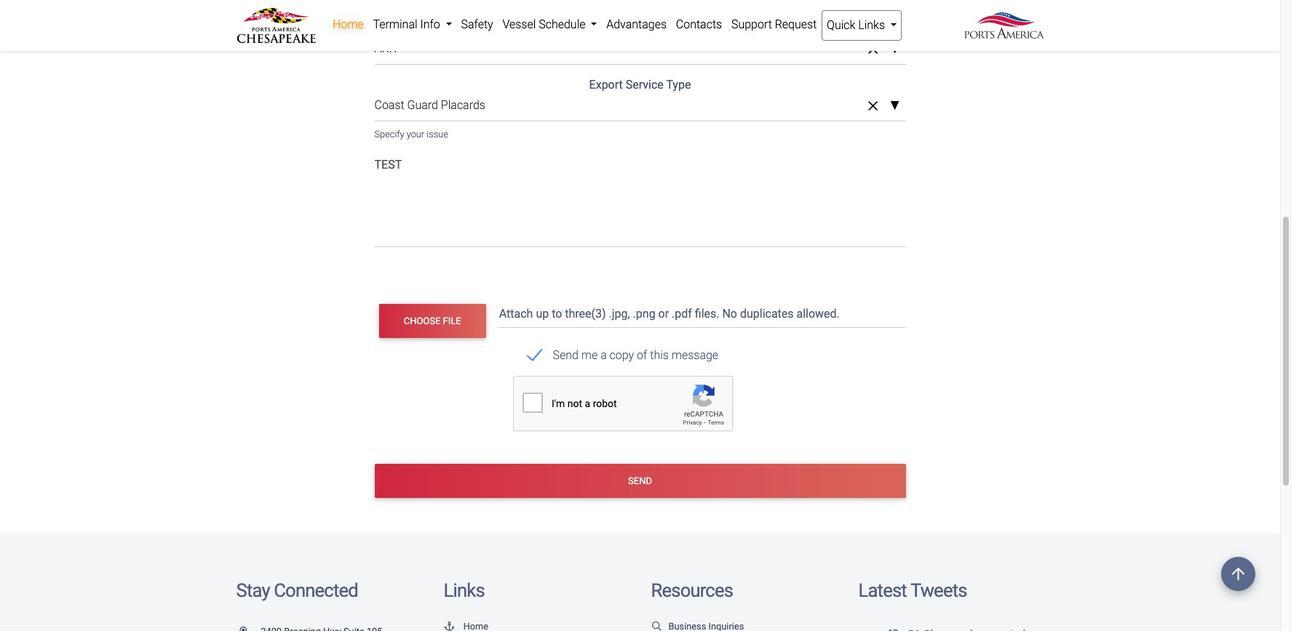 Task type: locate. For each thing, give the bounding box(es) containing it.
✕ for coast guard placards
[[868, 98, 878, 113]]

guard
[[407, 99, 438, 112]]

None text field
[[375, 0, 906, 2]]

connected
[[274, 580, 358, 602]]

Specify your issue text field
[[375, 139, 906, 248]]

0 vertical spatial ▼
[[890, 44, 900, 55]]

stay connected
[[236, 580, 358, 602]]

terminal info
[[373, 17, 443, 31]]

2 ▼ from the top
[[890, 100, 900, 112]]

map marker alt image
[[240, 629, 259, 632]]

0 vertical spatial ✕
[[868, 41, 878, 57]]

✕
[[868, 41, 878, 57], [868, 98, 878, 113]]

1 horizontal spatial links
[[859, 18, 885, 32]]

this
[[650, 349, 669, 363]]

2 ✕ from the top
[[868, 98, 878, 113]]

quick links link
[[822, 10, 902, 41]]

coast guard placards
[[375, 99, 486, 112]]

▼ for coast guard placards
[[890, 100, 900, 112]]

coast
[[375, 99, 405, 112]]

1 vertical spatial ✕
[[868, 98, 878, 113]]

Attach up to three(3) .jpg, .png or .pdf files. No duplicates allowed. text field
[[498, 300, 909, 329]]

1 ✕ from the top
[[868, 41, 878, 57]]

links
[[859, 18, 885, 32], [444, 580, 485, 602]]

▼
[[890, 44, 900, 55], [890, 100, 900, 112]]

safety
[[461, 17, 493, 31]]

1 vertical spatial ▼
[[890, 100, 900, 112]]

advantages link
[[602, 10, 672, 39]]

support
[[732, 17, 772, 31]]

quick links
[[827, 18, 888, 32]]

carrier
[[614, 21, 649, 35]]

1 vertical spatial links
[[444, 580, 485, 602]]

links right quick
[[859, 18, 885, 32]]

me
[[582, 349, 598, 363]]

links up 'anchor' icon
[[444, 580, 485, 602]]

choose
[[404, 316, 441, 327]]

▼ for arr
[[890, 44, 900, 55]]

issue
[[427, 129, 448, 140]]

tweets
[[911, 580, 967, 602]]

copy
[[610, 349, 634, 363]]

search image
[[651, 623, 663, 632]]

1 ▼ from the top
[[890, 44, 900, 55]]

support request link
[[727, 10, 822, 39]]

0 vertical spatial links
[[859, 18, 885, 32]]

request
[[775, 17, 817, 31]]

support request
[[732, 17, 817, 31]]

file
[[443, 316, 461, 327]]



Task type: vqa. For each thing, say whether or not it's contained in the screenshot.
SUBMIT A TICKET
no



Task type: describe. For each thing, give the bounding box(es) containing it.
quick
[[827, 18, 856, 32]]

terminal
[[373, 17, 418, 31]]

specify your issue
[[375, 129, 448, 140]]

go to top image
[[1222, 558, 1256, 592]]

type
[[666, 78, 691, 92]]

placards
[[441, 99, 486, 112]]

anchor image
[[444, 623, 455, 632]]

vessel schedule link
[[498, 10, 602, 39]]

message
[[672, 349, 719, 363]]

ocean
[[578, 21, 612, 35]]

send me a copy of this message
[[553, 349, 719, 363]]

vessel schedule
[[503, 17, 589, 31]]

stay
[[236, 580, 270, 602]]

your
[[407, 129, 425, 140]]

(optional)
[[652, 21, 702, 35]]

contacts link
[[672, 10, 727, 39]]

of
[[637, 349, 647, 363]]

service
[[626, 78, 664, 92]]

arr
[[375, 42, 397, 56]]

a
[[601, 349, 607, 363]]

send
[[553, 349, 579, 363]]

ocean carrier (optional)
[[578, 21, 702, 35]]

send
[[628, 476, 652, 487]]

specify
[[375, 129, 404, 140]]

advantages
[[607, 17, 667, 31]]

choose file
[[404, 316, 461, 327]]

export
[[589, 78, 623, 92]]

✕ for arr
[[868, 41, 878, 57]]

info
[[420, 17, 440, 31]]

latest tweets
[[859, 580, 967, 602]]

resources
[[651, 580, 733, 602]]

home link
[[328, 10, 368, 39]]

vessel
[[503, 17, 536, 31]]

home
[[333, 17, 364, 31]]

safety link
[[457, 10, 498, 39]]

export service type
[[589, 78, 691, 92]]

0 horizontal spatial links
[[444, 580, 485, 602]]

send button
[[375, 465, 906, 498]]

contacts
[[676, 17, 722, 31]]

terminal info link
[[368, 10, 457, 39]]

latest
[[859, 580, 907, 602]]

schedule
[[539, 17, 586, 31]]



